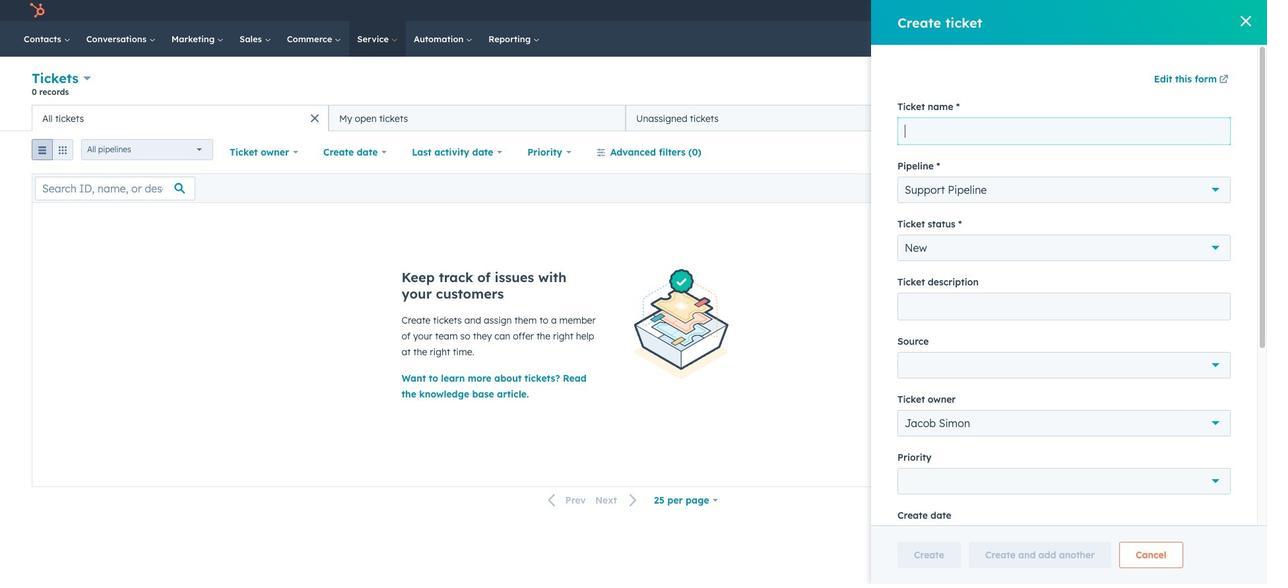 Task type: describe. For each thing, give the bounding box(es) containing it.
jacob simon image
[[1173, 5, 1185, 17]]

marketplaces image
[[1073, 6, 1085, 18]]

Search ID, name, or description search field
[[35, 177, 195, 200]]



Task type: locate. For each thing, give the bounding box(es) containing it.
pagination navigation
[[540, 492, 646, 510]]

Search HubSpot search field
[[1072, 28, 1221, 50]]

menu
[[977, 0, 1252, 21]]

group
[[32, 139, 73, 166]]

banner
[[32, 69, 1236, 105]]



Task type: vqa. For each thing, say whether or not it's contained in the screenshot.
Back to Contacts home
no



